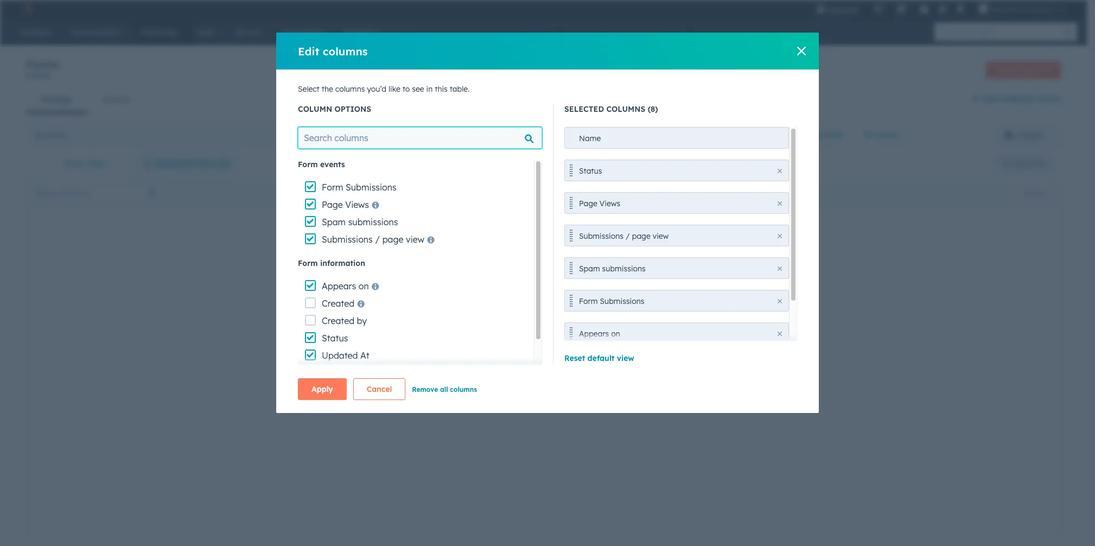 Task type: locate. For each thing, give the bounding box(es) containing it.
0 horizontal spatial you.
[[462, 334, 477, 344]]

0 vertical spatial the
[[322, 84, 333, 94]]

Search HubSpot search field
[[935, 23, 1068, 41]]

0 horizontal spatial views
[[345, 199, 369, 210]]

form
[[64, 158, 84, 168], [298, 160, 318, 169], [322, 182, 343, 193], [298, 258, 318, 268], [579, 296, 598, 306]]

create for create a free form
[[995, 65, 1016, 74]]

form submissions down gather
[[579, 296, 645, 306]]

forms for forms
[[32, 72, 51, 80]]

whenever someone completes a form, their details are stored for you in hubspot.
[[407, 356, 584, 391]]

your left business
[[464, 299, 480, 309]]

selected columns (8)
[[564, 104, 658, 114]]

free inside create a free form to start gathering leads
[[439, 249, 461, 262]]

0 vertical spatial form submissions
[[322, 182, 397, 193]]

1 horizontal spatial submissions
[[602, 264, 646, 274]]

1 vertical spatial in
[[407, 382, 413, 391]]

0 vertical spatial a
[[1017, 65, 1022, 74]]

apply button
[[298, 378, 347, 400]]

close image for /
[[778, 234, 782, 238]]

filters
[[195, 158, 217, 168]]

view
[[799, 130, 817, 139], [1031, 159, 1045, 167], [653, 231, 669, 241], [406, 234, 424, 245], [617, 353, 634, 363]]

you
[[569, 369, 582, 378]]

2 vertical spatial a
[[446, 369, 450, 378]]

all inside 'button'
[[35, 131, 43, 140]]

1 horizontal spatial in
[[426, 84, 433, 94]]

created
[[322, 298, 355, 309], [322, 315, 355, 326]]

find
[[446, 334, 460, 344]]

0 vertical spatial forms
[[26, 58, 60, 71]]

forms down create a free form button
[[1037, 94, 1061, 104]]

0 horizontal spatial a
[[429, 249, 436, 262]]

notifications image
[[956, 5, 966, 15]]

you. left the no
[[462, 334, 477, 344]]

appears down the form information
[[322, 281, 356, 291]]

spam submissions up the form information
[[322, 217, 398, 227]]

you. inside your form wherever your customers find you. no developer needed.
[[462, 334, 477, 344]]

a inside create a free form to start gathering leads
[[429, 249, 436, 262]]

calling icon image
[[874, 4, 884, 14]]

submissions
[[346, 182, 397, 193], [579, 231, 624, 241], [322, 234, 373, 245], [600, 296, 645, 306]]

to right like
[[403, 84, 410, 94]]

at
[[360, 350, 369, 361]]

1 vertical spatial submissions
[[602, 264, 646, 274]]

0 horizontal spatial create
[[389, 249, 425, 262]]

create
[[995, 65, 1016, 74], [389, 249, 425, 262]]

(3/50)
[[819, 130, 843, 139]]

0 vertical spatial spam submissions
[[322, 217, 398, 227]]

1 vertical spatial created
[[322, 315, 355, 326]]

information
[[320, 258, 365, 268], [420, 299, 462, 309]]

0 horizontal spatial page views
[[322, 199, 369, 210]]

advanced filters (1)
[[155, 158, 229, 168]]

all down manage
[[35, 131, 43, 140]]

search button
[[1059, 23, 1077, 41]]

no
[[479, 334, 490, 344]]

are
[[518, 369, 530, 378]]

form inside popup button
[[64, 158, 84, 168]]

non‑hubspot forms
[[983, 94, 1061, 104]]

0 vertical spatial form
[[1037, 65, 1052, 74]]

create inside button
[[995, 65, 1016, 74]]

close image
[[797, 47, 806, 55], [778, 201, 782, 206], [778, 266, 782, 271]]

3 close image from the top
[[778, 299, 782, 303]]

you.
[[462, 334, 477, 344], [496, 356, 512, 365]]

0 horizontal spatial free
[[439, 249, 461, 262]]

1 horizontal spatial all
[[865, 130, 874, 139]]

1 horizontal spatial submissions / page view
[[579, 231, 669, 241]]

form events
[[298, 160, 345, 169]]

when
[[446, 356, 466, 365]]

all inside all views link
[[865, 130, 874, 139]]

1 horizontal spatial views
[[600, 199, 620, 208]]

views
[[600, 199, 620, 208], [345, 199, 369, 210]]

in
[[426, 84, 433, 94], [407, 382, 413, 391]]

form for create a free form to start gathering leads
[[464, 249, 490, 262]]

analyze button
[[87, 86, 145, 112]]

add view (3/50)
[[782, 130, 843, 139]]

columns
[[323, 44, 368, 58], [335, 84, 365, 94], [607, 104, 646, 114], [450, 385, 477, 394]]

free for create a free form
[[1023, 65, 1035, 74]]

create inside create a free form to start gathering leads
[[389, 249, 425, 262]]

to inside edit columns dialog
[[403, 84, 410, 94]]

1 vertical spatial create
[[389, 249, 425, 262]]

1 vertical spatial information
[[420, 299, 462, 309]]

the right select
[[322, 84, 333, 94]]

columns down form,
[[450, 385, 477, 394]]

0 vertical spatial close image
[[797, 47, 806, 55]]

published button
[[270, 124, 515, 146]]

0 vertical spatial on
[[359, 281, 369, 291]]

2 close image from the top
[[778, 234, 782, 238]]

menu
[[809, 0, 1074, 17]]

0 vertical spatial information
[[320, 258, 365, 268]]

close image for spam submissions
[[778, 266, 782, 271]]

all views
[[865, 130, 898, 139]]

select the columns you'd like to see in this table.
[[298, 84, 470, 94]]

1 vertical spatial on
[[611, 329, 620, 339]]

your
[[464, 299, 480, 309], [470, 321, 486, 331], [542, 321, 558, 331]]

1 vertical spatial close image
[[778, 201, 782, 206]]

analyze
[[102, 94, 130, 104]]

0 horizontal spatial appears on
[[322, 281, 369, 291]]

a up non‑hubspot forms
[[1017, 65, 1022, 74]]

1 horizontal spatial form submissions
[[579, 296, 645, 306]]

follow up when it suits you.
[[407, 356, 512, 365]]

1 horizontal spatial on
[[611, 329, 620, 339]]

to
[[403, 84, 410, 94], [493, 249, 504, 262], [551, 286, 559, 296]]

appears on up the reset default view button
[[579, 329, 620, 339]]

table.
[[450, 84, 470, 94]]

0 horizontal spatial information
[[320, 258, 365, 268]]

2 created from the top
[[322, 315, 355, 326]]

2 vertical spatial close image
[[778, 266, 782, 271]]

in right see
[[426, 84, 433, 94]]

0 horizontal spatial on
[[359, 281, 369, 291]]

1 vertical spatial free
[[439, 249, 461, 262]]

forms inside button
[[575, 131, 596, 140]]

forms down manage
[[45, 131, 66, 140]]

all
[[865, 130, 874, 139], [35, 131, 43, 140]]

free
[[1023, 65, 1035, 74], [439, 249, 461, 262]]

0 vertical spatial you.
[[462, 334, 477, 344]]

created left by
[[322, 315, 355, 326]]

1 created from the top
[[322, 298, 355, 309]]

forms
[[26, 58, 60, 71], [1037, 94, 1061, 104]]

0 vertical spatial spam
[[322, 217, 346, 227]]

forms down "selected" at the top right
[[575, 131, 596, 140]]

hubspot image
[[20, 2, 33, 15]]

1 horizontal spatial information
[[420, 299, 462, 309]]

1 horizontal spatial status
[[579, 166, 602, 176]]

a inside button
[[1017, 65, 1022, 74]]

all for all forms
[[35, 131, 43, 140]]

1 horizontal spatial a
[[446, 369, 450, 378]]

free inside button
[[1023, 65, 1035, 74]]

spam
[[322, 217, 346, 227], [579, 264, 600, 274]]

forms right 0 at top left
[[32, 72, 51, 80]]

a for create a free form
[[1017, 65, 1022, 74]]

forms inside forms 0 forms
[[32, 72, 51, 80]]

a left form,
[[446, 369, 450, 378]]

1 horizontal spatial you.
[[496, 356, 512, 365]]

4 close image from the top
[[778, 332, 782, 336]]

created for created
[[322, 298, 355, 309]]

view inside popup button
[[799, 130, 817, 139]]

0 vertical spatial appears
[[322, 281, 356, 291]]

1 horizontal spatial the
[[407, 299, 418, 309]]

0 horizontal spatial status
[[322, 333, 348, 344]]

1 vertical spatial forms
[[1037, 94, 1061, 104]]

1 vertical spatial appears
[[579, 329, 609, 339]]

calling icon button
[[870, 2, 888, 16]]

1 vertical spatial the
[[407, 299, 418, 309]]

edit columns dialog
[[276, 33, 819, 413]]

2 vertical spatial form
[[488, 321, 505, 331]]

1 vertical spatial status
[[322, 333, 348, 344]]

1 horizontal spatial create
[[995, 65, 1016, 74]]

close image for on
[[778, 332, 782, 336]]

0
[[26, 72, 30, 80]]

0 horizontal spatial to
[[403, 84, 410, 94]]

create a free form to start gathering leads
[[389, 249, 534, 276]]

page
[[632, 231, 651, 241], [382, 234, 404, 245]]

non‑hubspot
[[983, 94, 1035, 104]]

in down completes
[[407, 382, 413, 391]]

studios
[[1026, 4, 1051, 13]]

on up by
[[359, 281, 369, 291]]

1 vertical spatial you.
[[496, 356, 512, 365]]

forms
[[32, 72, 51, 80], [45, 131, 66, 140], [575, 131, 596, 140]]

1 horizontal spatial forms
[[1037, 94, 1061, 104]]

on up default
[[611, 329, 620, 339]]

spam submissions up gather
[[579, 264, 646, 274]]

form submissions down events
[[322, 182, 397, 193]]

form up the no
[[488, 321, 505, 331]]

by
[[357, 315, 367, 326]]

0 horizontal spatial forms
[[26, 58, 60, 71]]

0 horizontal spatial submissions / page view
[[322, 234, 424, 245]]

a left leads
[[429, 249, 436, 262]]

form inside create a free form to start gathering leads
[[464, 249, 490, 262]]

navigation
[[26, 86, 145, 113]]

Search forms search field
[[29, 183, 165, 203]]

close image
[[778, 169, 782, 173], [778, 234, 782, 238], [778, 299, 782, 303], [778, 332, 782, 336]]

created up created by
[[322, 298, 355, 309]]

2 horizontal spatial to
[[551, 286, 559, 296]]

1 horizontal spatial page
[[632, 231, 651, 241]]

1 vertical spatial appears on
[[579, 329, 620, 339]]

default
[[588, 353, 615, 363]]

form inside button
[[1037, 65, 1052, 74]]

apoptosis
[[991, 4, 1024, 13]]

appears up reset default view
[[579, 329, 609, 339]]

to inside create a free form to start gathering leads
[[493, 249, 504, 262]]

gather
[[561, 286, 585, 296]]

you. up details
[[496, 356, 512, 365]]

follow
[[407, 356, 431, 365]]

0 vertical spatial create
[[995, 65, 1016, 74]]

appears on down the form information
[[322, 281, 369, 291]]

updated
[[322, 350, 358, 361]]

close image for page views
[[778, 201, 782, 206]]

0 horizontal spatial in
[[407, 382, 413, 391]]

like
[[389, 84, 400, 94]]

0 vertical spatial free
[[1023, 65, 1035, 74]]

status down name in the right of the page
[[579, 166, 602, 176]]

start
[[508, 249, 534, 262]]

1 horizontal spatial spam
[[579, 264, 600, 274]]

upgrade
[[828, 5, 859, 14]]

1 horizontal spatial free
[[1023, 65, 1035, 74]]

appears on
[[322, 281, 369, 291], [579, 329, 620, 339]]

to left start
[[493, 249, 504, 262]]

navigation containing manage
[[26, 86, 145, 113]]

details
[[492, 369, 516, 378]]

your up needed.
[[542, 321, 558, 331]]

1 horizontal spatial appears on
[[579, 329, 620, 339]]

1 vertical spatial a
[[429, 249, 436, 262]]

0 horizontal spatial all
[[35, 131, 43, 140]]

columns right edit
[[323, 44, 368, 58]]

2 vertical spatial to
[[551, 286, 559, 296]]

1 vertical spatial form
[[464, 249, 490, 262]]

0 horizontal spatial submissions
[[348, 217, 398, 227]]

edit columns
[[298, 44, 368, 58]]

name
[[579, 134, 601, 143]]

form inside your form wherever your customers find you. no developer needed.
[[488, 321, 505, 331]]

a for create a free form to start gathering leads
[[429, 249, 436, 262]]

0 horizontal spatial /
[[375, 234, 380, 245]]

menu item
[[866, 0, 869, 17]]

designed
[[516, 286, 549, 296]]

non-
[[523, 131, 541, 140]]

forms inside 'button'
[[45, 131, 66, 140]]

manage button
[[26, 86, 87, 112]]

all left views
[[865, 130, 874, 139]]

1 vertical spatial form submissions
[[579, 296, 645, 306]]

status up "updated"
[[322, 333, 348, 344]]

it
[[468, 356, 474, 365]]

0 vertical spatial to
[[403, 84, 410, 94]]

1 vertical spatial to
[[493, 249, 504, 262]]

0 vertical spatial in
[[426, 84, 433, 94]]

2 horizontal spatial a
[[1017, 65, 1022, 74]]

forms up 0 at top left
[[26, 58, 60, 71]]

0 vertical spatial created
[[322, 298, 355, 309]]

form up non‑hubspot forms
[[1037, 65, 1052, 74]]

to inside designed to gather the information your business needs.
[[551, 286, 559, 296]]

spam up the form information
[[322, 217, 346, 227]]

someone
[[552, 356, 584, 365]]

1 close image from the top
[[778, 169, 782, 173]]

form type
[[64, 158, 105, 168]]

0 horizontal spatial appears
[[322, 281, 356, 291]]

0 horizontal spatial the
[[322, 84, 333, 94]]

marketplaces button
[[890, 0, 913, 17]]

1 horizontal spatial spam submissions
[[579, 264, 646, 274]]

the down "gathering"
[[407, 299, 418, 309]]

spam up gather
[[579, 264, 600, 274]]

customers
[[407, 334, 444, 344]]

selected
[[564, 104, 604, 114]]

to left gather
[[551, 286, 559, 296]]

form left start
[[464, 249, 490, 262]]

1 horizontal spatial to
[[493, 249, 504, 262]]



Task type: describe. For each thing, give the bounding box(es) containing it.
non-hubspot forms
[[523, 131, 596, 140]]

cancel
[[367, 384, 392, 394]]

select
[[298, 84, 320, 94]]

column
[[298, 104, 332, 114]]

create a free form button
[[986, 61, 1061, 78]]

2
[[1053, 4, 1057, 13]]

upgrade image
[[817, 5, 826, 15]]

close image for edit columns
[[797, 47, 806, 55]]

all for all views
[[865, 130, 874, 139]]

create for create a free form to start gathering leads
[[389, 249, 425, 262]]

0 horizontal spatial form submissions
[[322, 182, 397, 193]]

gathering
[[389, 262, 443, 276]]

columns up options
[[335, 84, 365, 94]]

needs.
[[515, 299, 538, 309]]

actions button
[[1016, 186, 1058, 200]]

close image for submissions
[[778, 299, 782, 303]]

columns inside remove all columns button
[[450, 385, 477, 394]]

1 vertical spatial spam submissions
[[579, 264, 646, 274]]

0 horizontal spatial page
[[322, 199, 343, 210]]

0 horizontal spatial spam submissions
[[322, 217, 398, 227]]

cancel button
[[353, 378, 406, 400]]

edit
[[298, 44, 319, 58]]

non-hubspot forms button
[[515, 124, 759, 146]]

form type button
[[57, 153, 119, 174]]

a inside whenever someone completes a form, their details are stored for you in hubspot.
[[446, 369, 450, 378]]

0 horizontal spatial spam
[[322, 217, 346, 227]]

reset default view button
[[564, 353, 634, 363]]

0 vertical spatial status
[[579, 166, 602, 176]]

view inside button
[[1031, 159, 1045, 167]]

needed.
[[529, 334, 558, 344]]

marketplaces image
[[897, 5, 907, 15]]

create a free form
[[995, 65, 1052, 74]]

business
[[483, 299, 513, 309]]

events
[[320, 160, 345, 169]]

stored
[[532, 369, 555, 378]]

forms 0 forms
[[26, 58, 60, 80]]

all forms button
[[26, 124, 270, 146]]

(1)
[[219, 158, 229, 168]]

completes
[[407, 369, 444, 378]]

for
[[557, 369, 567, 378]]

tara schultz image
[[979, 4, 989, 14]]

settings link
[[936, 3, 950, 14]]

non‑hubspot forms button
[[972, 92, 1061, 106]]

1 vertical spatial spam
[[579, 264, 600, 274]]

whenever
[[514, 356, 550, 365]]

updated at
[[322, 350, 369, 361]]

notifications button
[[952, 0, 970, 17]]

column options
[[298, 104, 371, 114]]

0 vertical spatial appears on
[[322, 281, 369, 291]]

the inside designed to gather the information your business needs.
[[407, 299, 418, 309]]

add
[[782, 130, 797, 139]]

you'd
[[367, 84, 386, 94]]

hubspot link
[[13, 2, 41, 15]]

form,
[[453, 369, 472, 378]]

free for create a free form to start gathering leads
[[439, 249, 461, 262]]

help button
[[915, 0, 934, 17]]

your form wherever your customers find you. no developer needed.
[[407, 321, 558, 344]]

forms banner
[[26, 58, 1061, 86]]

apoptosis studios 2
[[991, 4, 1057, 13]]

your inside designed to gather the information your business needs.
[[464, 299, 480, 309]]

folders
[[1018, 131, 1044, 140]]

reset
[[564, 353, 585, 363]]

all
[[440, 385, 448, 394]]

hubspot.
[[415, 382, 449, 391]]

remove
[[412, 385, 438, 394]]

designed to gather the information your business needs.
[[407, 286, 585, 309]]

in inside edit columns dialog
[[426, 84, 433, 94]]

remove all columns button
[[412, 383, 477, 396]]

save view button
[[995, 155, 1054, 172]]

apoptosis studios 2 button
[[972, 0, 1073, 17]]

advanced
[[155, 158, 193, 168]]

save
[[1014, 159, 1029, 167]]

Search columns search field
[[298, 127, 542, 149]]

(8)
[[648, 104, 658, 114]]

menu containing apoptosis studios 2
[[809, 0, 1074, 17]]

search image
[[1064, 28, 1072, 36]]

form information
[[298, 258, 365, 268]]

columns left (8)
[[607, 104, 646, 114]]

suits
[[476, 356, 494, 365]]

1 horizontal spatial page
[[579, 199, 598, 208]]

settings image
[[938, 5, 948, 14]]

views
[[877, 130, 898, 139]]

1 horizontal spatial /
[[626, 231, 630, 241]]

the inside edit columns dialog
[[322, 84, 333, 94]]

remove all columns
[[412, 385, 477, 394]]

1 horizontal spatial page views
[[579, 199, 620, 208]]

0 horizontal spatial page
[[382, 234, 404, 245]]

information inside edit columns dialog
[[320, 258, 365, 268]]

forms for non-
[[575, 131, 596, 140]]

forms inside banner
[[26, 58, 60, 71]]

apply
[[312, 384, 333, 394]]

information inside designed to gather the information your business needs.
[[420, 299, 462, 309]]

in inside whenever someone completes a form, their details are stored for you in hubspot.
[[407, 382, 413, 391]]

your up the no
[[470, 321, 486, 331]]

0 vertical spatial submissions
[[348, 217, 398, 227]]

wherever
[[507, 321, 540, 331]]

1 horizontal spatial appears
[[579, 329, 609, 339]]

created for created by
[[322, 315, 355, 326]]

help image
[[920, 5, 929, 15]]

reset default view
[[564, 353, 634, 363]]

all forms
[[35, 131, 66, 140]]

save view
[[1014, 159, 1045, 167]]

hubspot
[[541, 131, 573, 140]]

this
[[435, 84, 448, 94]]

created by
[[322, 315, 367, 326]]

forms inside button
[[1037, 94, 1061, 104]]

form for create a free form
[[1037, 65, 1052, 74]]

see
[[412, 84, 424, 94]]



Task type: vqa. For each thing, say whether or not it's contained in the screenshot.
find
yes



